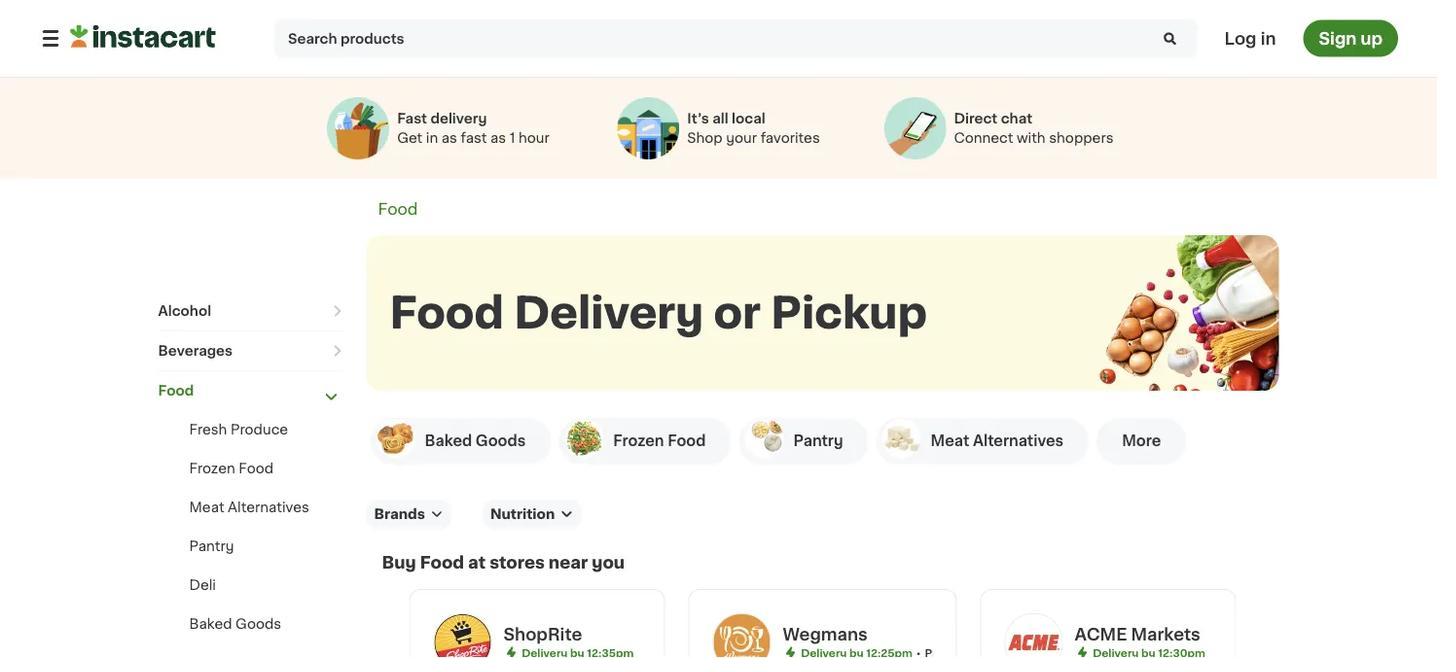 Task type: locate. For each thing, give the bounding box(es) containing it.
meat alternatives down the produce
[[189, 501, 309, 515]]

sign up button
[[1303, 20, 1398, 57]]

1 horizontal spatial frozen
[[613, 434, 664, 449]]

pickup
[[771, 292, 927, 334]]

food
[[378, 202, 418, 217], [390, 292, 504, 334], [158, 384, 194, 398], [668, 434, 706, 449], [239, 462, 274, 476], [420, 555, 464, 572]]

beverages
[[158, 344, 233, 358]]

0 vertical spatial pantry link
[[739, 418, 869, 465]]

goods
[[476, 434, 526, 449], [236, 618, 281, 632]]

meat
[[931, 434, 969, 449], [189, 501, 224, 515]]

1 vertical spatial food link
[[158, 372, 343, 411]]

frozen food
[[613, 434, 706, 449], [189, 462, 274, 476]]

baked goods
[[425, 434, 526, 449], [189, 618, 281, 632]]

acme markets link
[[993, 602, 1224, 659]]

direct
[[954, 112, 998, 126]]

1 vertical spatial alternatives
[[228, 501, 309, 515]]

frozen food down 'fresh produce' link
[[189, 462, 274, 476]]

produce
[[231, 423, 288, 437]]

meat right meat alternatives icon
[[931, 434, 969, 449]]

0 vertical spatial frozen
[[613, 434, 664, 449]]

in
[[1261, 30, 1276, 47]]

search icon image
[[1161, 30, 1179, 47]]

acme markets image
[[1005, 614, 1063, 659]]

fast delivery
[[397, 112, 487, 126]]

deli link
[[189, 579, 216, 593]]

food link down fast
[[378, 202, 418, 217]]

food link down "beverages" link
[[158, 372, 343, 411]]

1 vertical spatial meat alternatives link
[[189, 501, 309, 515]]

shoprite link
[[422, 602, 652, 659]]

0 vertical spatial frozen food
[[613, 434, 706, 449]]

pantry link
[[739, 418, 869, 465], [189, 540, 234, 554]]

brands button
[[366, 500, 451, 529]]

pantry right pantry 'icon'
[[794, 434, 843, 449]]

fresh produce
[[189, 423, 288, 437]]

1 vertical spatial frozen food
[[189, 462, 274, 476]]

baked goods right baked goods image
[[425, 434, 526, 449]]

fresh produce link
[[189, 423, 288, 437]]

near
[[549, 555, 588, 572]]

0 horizontal spatial baked goods
[[189, 618, 281, 632]]

instacart home image
[[70, 25, 216, 48]]

0 horizontal spatial pantry
[[189, 540, 234, 554]]

delivery
[[514, 292, 704, 334]]

meat alternatives
[[931, 434, 1064, 449], [189, 501, 309, 515]]

0 horizontal spatial meat alternatives
[[189, 501, 309, 515]]

nutrition
[[490, 508, 555, 522]]

baked goods down deli link at the bottom left of page
[[189, 618, 281, 632]]

0 vertical spatial meat
[[931, 434, 969, 449]]

0 vertical spatial baked
[[425, 434, 472, 449]]

None search field
[[274, 19, 1197, 58]]

0 vertical spatial food link
[[378, 202, 418, 217]]

1 vertical spatial frozen
[[189, 462, 235, 476]]

frozen food right frozen food image
[[613, 434, 706, 449]]

0 vertical spatial meat alternatives link
[[876, 418, 1089, 465]]

1 horizontal spatial meat
[[931, 434, 969, 449]]

frozen
[[613, 434, 664, 449], [189, 462, 235, 476]]

it's
[[687, 112, 709, 126]]

beverages link
[[158, 332, 343, 371]]

meat down "fresh"
[[189, 501, 224, 515]]

1 vertical spatial baked goods link
[[189, 618, 281, 632]]

more button
[[1097, 418, 1186, 465]]

0 horizontal spatial pantry link
[[189, 540, 234, 554]]

1 horizontal spatial frozen food
[[613, 434, 706, 449]]

meat alternatives right meat alternatives icon
[[931, 434, 1064, 449]]

0 vertical spatial meat alternatives
[[931, 434, 1064, 449]]

wegmans link
[[701, 602, 995, 659]]

1 horizontal spatial goods
[[476, 434, 526, 449]]

baked down deli link at the bottom left of page
[[189, 618, 232, 632]]

stores
[[490, 555, 545, 572]]

fresh
[[189, 423, 227, 437]]

brands
[[374, 508, 425, 522]]

all
[[712, 112, 728, 126]]

0 vertical spatial alternatives
[[973, 434, 1064, 449]]

pantry
[[794, 434, 843, 449], [189, 540, 234, 554]]

0 vertical spatial baked goods link
[[370, 418, 551, 465]]

1 horizontal spatial baked goods
[[425, 434, 526, 449]]

pantry up deli link at the bottom left of page
[[189, 540, 234, 554]]

1 horizontal spatial alternatives
[[973, 434, 1064, 449]]

1 vertical spatial meat
[[189, 501, 224, 515]]

1 vertical spatial baked
[[189, 618, 232, 632]]

1 vertical spatial goods
[[236, 618, 281, 632]]

0 horizontal spatial food link
[[158, 372, 343, 411]]

baked goods link down deli link at the bottom left of page
[[189, 618, 281, 632]]

0 vertical spatial pantry
[[794, 434, 843, 449]]

frozen food link
[[559, 418, 731, 465], [189, 462, 274, 476]]

1 horizontal spatial meat alternatives
[[931, 434, 1064, 449]]

alternatives
[[973, 434, 1064, 449], [228, 501, 309, 515]]

1 horizontal spatial meat alternatives link
[[876, 418, 1089, 465]]

frozen right frozen food image
[[613, 434, 664, 449]]

frozen down "fresh"
[[189, 462, 235, 476]]

baked right baked goods image
[[425, 434, 472, 449]]

or
[[714, 292, 761, 334]]

pantry image
[[745, 419, 784, 458]]

baked goods link up "brands" popup button
[[370, 418, 551, 465]]

markets
[[1131, 627, 1201, 644]]

baked
[[425, 434, 472, 449], [189, 618, 232, 632]]

0 horizontal spatial alternatives
[[228, 501, 309, 515]]

food link
[[378, 202, 418, 217], [158, 372, 343, 411]]

frozen food image
[[565, 419, 604, 458]]

Search products search field
[[274, 19, 1197, 58]]

meat alternatives link
[[876, 418, 1089, 465], [189, 501, 309, 515]]

baked goods link
[[370, 418, 551, 465], [189, 618, 281, 632]]



Task type: describe. For each thing, give the bounding box(es) containing it.
meat alternatives image
[[882, 419, 921, 458]]

log in
[[1225, 30, 1276, 47]]

1 horizontal spatial pantry link
[[739, 418, 869, 465]]

shoprite image
[[434, 614, 492, 659]]

baked goods image
[[376, 419, 415, 458]]

0 horizontal spatial baked
[[189, 618, 232, 632]]

chat
[[1001, 112, 1033, 126]]

buy food at stores near you
[[382, 555, 625, 572]]

direct chat
[[954, 112, 1033, 126]]

fast
[[397, 112, 427, 126]]

1 vertical spatial pantry link
[[189, 540, 234, 554]]

buy
[[382, 555, 416, 572]]

0 vertical spatial baked goods
[[425, 434, 526, 449]]

it's all local
[[687, 112, 765, 126]]

log in button
[[1219, 20, 1282, 57]]

food delivery or pickup
[[390, 292, 927, 334]]

deli
[[189, 579, 216, 593]]

open main menu image
[[39, 27, 62, 50]]

1 vertical spatial meat alternatives
[[189, 501, 309, 515]]

acme markets
[[1075, 627, 1201, 644]]

wegmans image
[[713, 614, 771, 659]]

more
[[1122, 434, 1161, 449]]

local
[[732, 112, 765, 126]]

1 horizontal spatial baked
[[425, 434, 472, 449]]

log
[[1225, 30, 1257, 47]]

0 horizontal spatial frozen food
[[189, 462, 274, 476]]

1 vertical spatial baked goods
[[189, 618, 281, 632]]

delivery
[[431, 112, 487, 126]]

0 horizontal spatial frozen food link
[[189, 462, 274, 476]]

at
[[468, 555, 486, 572]]

0 horizontal spatial meat
[[189, 501, 224, 515]]

1 horizontal spatial food link
[[378, 202, 418, 217]]

1 vertical spatial pantry
[[189, 540, 234, 554]]

0 horizontal spatial meat alternatives link
[[189, 501, 309, 515]]

1 horizontal spatial pantry
[[794, 434, 843, 449]]

sign up
[[1319, 30, 1383, 47]]

alcohol link
[[158, 292, 343, 331]]

1 horizontal spatial baked goods link
[[370, 418, 551, 465]]

0 horizontal spatial goods
[[236, 618, 281, 632]]

up
[[1361, 30, 1383, 47]]

0 horizontal spatial baked goods link
[[189, 618, 281, 632]]

shoprite
[[504, 627, 582, 644]]

you
[[592, 555, 625, 572]]

acme
[[1075, 627, 1127, 644]]

nutrition button
[[483, 500, 581, 529]]

0 horizontal spatial frozen
[[189, 462, 235, 476]]

wegmans
[[783, 627, 868, 644]]

1 horizontal spatial frozen food link
[[559, 418, 731, 465]]

alcohol
[[158, 305, 211, 318]]

sign
[[1319, 30, 1357, 47]]

0 vertical spatial goods
[[476, 434, 526, 449]]

food delivery or pickup image
[[1050, 235, 1342, 527]]



Task type: vqa. For each thing, say whether or not it's contained in the screenshot.
LOCAL
yes



